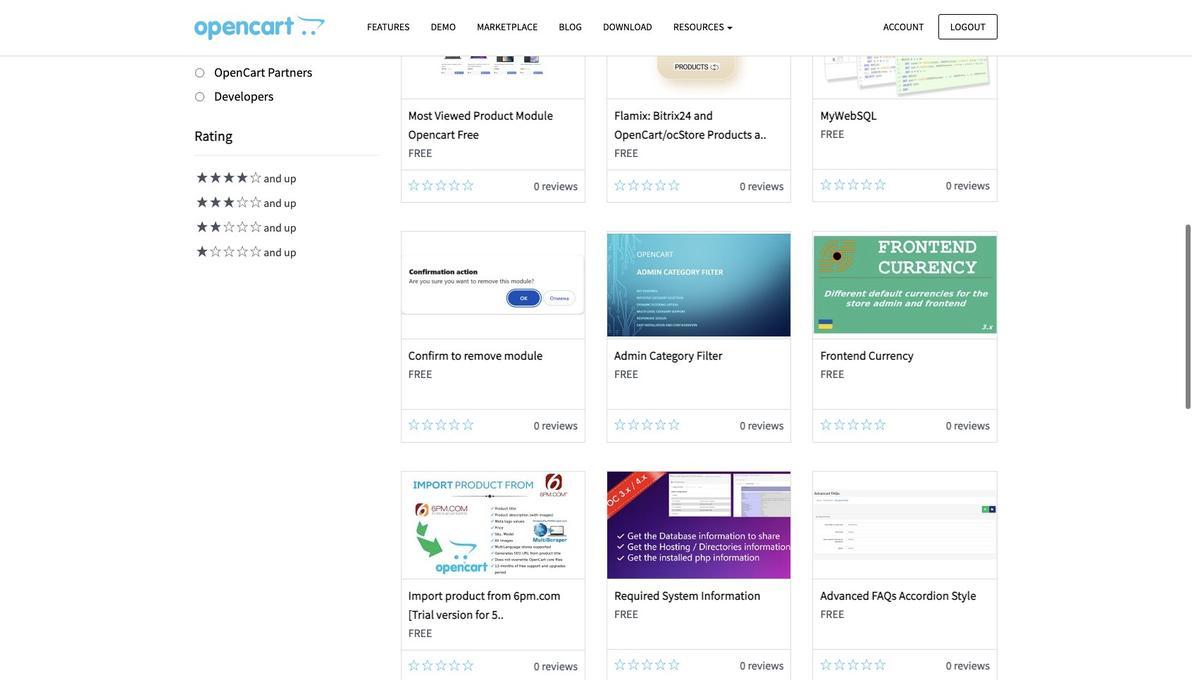 Task type: vqa. For each thing, say whether or not it's contained in the screenshot.
"Dedicated Support"
no



Task type: locate. For each thing, give the bounding box(es) containing it.
reviews for mywebsql
[[954, 178, 990, 192]]

up for third and up link
[[284, 221, 296, 235]]

flamix:
[[614, 108, 651, 123]]

a..
[[755, 127, 767, 142]]

star light o image
[[248, 172, 261, 183], [408, 179, 420, 191], [435, 179, 447, 191], [449, 179, 460, 191], [462, 179, 474, 191], [628, 179, 639, 191], [642, 179, 653, 191], [655, 179, 666, 191], [248, 197, 261, 208], [221, 222, 235, 233], [208, 246, 221, 257], [235, 246, 248, 257], [248, 246, 261, 257], [408, 419, 420, 431], [422, 419, 433, 431], [614, 419, 626, 431], [669, 419, 680, 431], [821, 419, 832, 431], [834, 419, 845, 431], [642, 659, 653, 671], [655, 659, 666, 671], [669, 659, 680, 671], [821, 659, 832, 671], [848, 659, 859, 671], [861, 659, 872, 671], [408, 660, 420, 671], [435, 660, 447, 671]]

admin
[[614, 348, 647, 364]]

2 up from the top
[[284, 196, 296, 210]]

4 up from the top
[[284, 246, 296, 260]]

free
[[821, 127, 844, 141], [408, 146, 432, 160], [614, 146, 638, 160], [408, 367, 432, 381], [614, 367, 638, 381], [821, 367, 844, 381], [614, 607, 638, 621], [821, 607, 844, 621], [408, 627, 432, 641]]

free down [trial
[[408, 627, 432, 641]]

0 for confirm to remove module
[[534, 419, 540, 433]]

and
[[694, 108, 713, 123], [264, 172, 282, 186], [264, 196, 282, 210], [264, 221, 282, 235], [264, 246, 282, 260]]

0 for frontend currency
[[946, 419, 952, 433]]

products
[[707, 127, 752, 142]]

opencart/ocstore
[[614, 127, 705, 142]]

star light o image
[[821, 179, 832, 190], [834, 179, 845, 190], [848, 179, 859, 190], [861, 179, 872, 190], [875, 179, 886, 190], [422, 179, 433, 191], [614, 179, 626, 191], [669, 179, 680, 191], [235, 197, 248, 208], [235, 222, 248, 233], [248, 222, 261, 233], [221, 246, 235, 257], [435, 419, 447, 431], [449, 419, 460, 431], [462, 419, 474, 431], [628, 419, 639, 431], [642, 419, 653, 431], [655, 419, 666, 431], [848, 419, 859, 431], [861, 419, 872, 431], [875, 419, 886, 431], [614, 659, 626, 671], [628, 659, 639, 671], [834, 659, 845, 671], [875, 659, 886, 671], [422, 660, 433, 671], [449, 660, 460, 671], [462, 660, 474, 671]]

1 up from the top
[[284, 172, 296, 186]]

free inside flamix: bitrix24 and opencart/ocstore products a.. free
[[614, 146, 638, 160]]

2 and up from the top
[[261, 196, 296, 210]]

account link
[[872, 14, 936, 39]]

advanced faqs accordion style link
[[821, 588, 976, 604]]

frontend currency free
[[821, 348, 914, 381]]

module
[[504, 348, 543, 364]]

demo
[[431, 20, 456, 33]]

developers
[[214, 88, 274, 104]]

flamix: bitrix24 and opencart/ocstore products a.. image
[[608, 0, 791, 98]]

0 reviews for admin category filter
[[740, 419, 784, 433]]

free inside frontend currency free
[[821, 367, 844, 381]]

blog link
[[548, 15, 593, 40]]

free down opencart/ocstore
[[614, 146, 638, 160]]

flamix: bitrix24 and opencart/ocstore products a.. free
[[614, 108, 767, 160]]

blog
[[559, 20, 582, 33]]

5..
[[492, 607, 504, 623]]

free inside confirm to remove module free
[[408, 367, 432, 381]]

partners
[[268, 64, 312, 80]]

3 up from the top
[[284, 221, 296, 235]]

reviews for most viewed product module opencart free
[[542, 179, 578, 193]]

viewed
[[435, 108, 471, 123]]

4 and up from the top
[[261, 246, 296, 260]]

frontend currency image
[[814, 232, 997, 339]]

features link
[[357, 15, 420, 40]]

6pm.com
[[514, 588, 561, 604]]

import
[[408, 588, 443, 604]]

reviews for admin category filter
[[748, 419, 784, 433]]

required system information free
[[614, 588, 761, 621]]

confirm to remove module free
[[408, 348, 543, 381]]

free down advanced
[[821, 607, 844, 621]]

reviews for required system information
[[748, 659, 784, 673]]

star light image
[[194, 172, 208, 183], [221, 172, 235, 183], [235, 172, 248, 183], [208, 197, 221, 208], [194, 222, 208, 233], [208, 222, 221, 233], [194, 246, 208, 257]]

free down opencart
[[408, 146, 432, 160]]

mywebsql
[[821, 108, 877, 123]]

download link
[[593, 15, 663, 40]]

currency
[[869, 348, 914, 364]]

category
[[649, 348, 694, 364]]

0 for most viewed product module opencart free
[[534, 179, 540, 193]]

admin category filter link
[[614, 348, 723, 364]]

0 for mywebsql
[[946, 178, 952, 192]]

faqs
[[872, 588, 897, 604]]

account
[[884, 20, 924, 33]]

opencart partners
[[214, 64, 312, 80]]

3 and up from the top
[[261, 221, 296, 235]]

frontend
[[821, 348, 866, 364]]

reviews for import product from 6pm.com [trial version for 5..
[[542, 659, 578, 673]]

and up link
[[194, 172, 296, 186], [194, 196, 296, 210], [194, 221, 296, 235], [194, 246, 296, 260]]

product
[[445, 588, 485, 604]]

features
[[367, 20, 410, 33]]

reviews
[[954, 178, 990, 192], [542, 179, 578, 193], [748, 179, 784, 193], [542, 419, 578, 433], [748, 419, 784, 433], [954, 419, 990, 433], [748, 659, 784, 673], [954, 659, 990, 673], [542, 659, 578, 673]]

free inside most viewed product module opencart free free
[[408, 146, 432, 160]]

None radio
[[195, 92, 204, 101]]

None radio
[[195, 68, 204, 77]]

free inside mywebsql free
[[821, 127, 844, 141]]

system
[[662, 588, 699, 604]]

import product from 6pm.com [trial version for 5.. free
[[408, 588, 561, 641]]

free down frontend
[[821, 367, 844, 381]]

opencart
[[214, 64, 265, 80]]

free down confirm on the bottom
[[408, 367, 432, 381]]

and inside flamix: bitrix24 and opencart/ocstore products a.. free
[[694, 108, 713, 123]]

1 and up link from the top
[[194, 172, 296, 186]]

free down required
[[614, 607, 638, 621]]

confirm to remove module image
[[401, 232, 585, 339]]

and up
[[261, 172, 296, 186], [261, 196, 296, 210], [261, 221, 296, 235], [261, 246, 296, 260]]

required system information image
[[608, 472, 791, 579]]

up for fourth and up link from the bottom
[[284, 172, 296, 186]]

reviews for advanced faqs accordion style
[[954, 659, 990, 673]]

free inside required system information free
[[614, 607, 638, 621]]

0 reviews
[[946, 178, 990, 192], [534, 179, 578, 193], [740, 179, 784, 193], [534, 419, 578, 433], [740, 419, 784, 433], [946, 419, 990, 433], [740, 659, 784, 673], [946, 659, 990, 673], [534, 659, 578, 673]]

up
[[284, 172, 296, 186], [284, 196, 296, 210], [284, 221, 296, 235], [284, 246, 296, 260]]

free inside advanced faqs accordion style free
[[821, 607, 844, 621]]

free down mywebsql link
[[821, 127, 844, 141]]

0 for advanced faqs accordion style
[[946, 659, 952, 673]]

bitrix24
[[653, 108, 691, 123]]

0 reviews for import product from 6pm.com [trial version for 5..
[[534, 659, 578, 673]]

download
[[603, 20, 652, 33]]

free down admin on the right bottom
[[614, 367, 638, 381]]

opencart
[[408, 127, 455, 142]]

0 reviews for advanced faqs accordion style
[[946, 659, 990, 673]]

0
[[946, 178, 952, 192], [534, 179, 540, 193], [740, 179, 746, 193], [534, 419, 540, 433], [740, 419, 746, 433], [946, 419, 952, 433], [740, 659, 746, 673], [946, 659, 952, 673], [534, 659, 540, 673]]

star light image
[[208, 172, 221, 183], [194, 197, 208, 208], [221, 197, 235, 208]]

admin category filter image
[[608, 232, 791, 339]]



Task type: describe. For each thing, give the bounding box(es) containing it.
module
[[516, 108, 553, 123]]

mywebsql link
[[821, 108, 877, 123]]

version
[[436, 607, 473, 623]]

0 reviews for confirm to remove module
[[534, 419, 578, 433]]

0 for admin category filter
[[740, 419, 746, 433]]

0 reviews for most viewed product module opencart free
[[534, 179, 578, 193]]

[trial
[[408, 607, 434, 623]]

filter
[[697, 348, 723, 364]]

2 and up link from the top
[[194, 196, 296, 210]]

remove
[[464, 348, 502, 364]]

flamix: bitrix24 and opencart/ocstore products a.. link
[[614, 108, 767, 142]]

import product from 6pm.com [trial version for 5.. link
[[408, 588, 561, 623]]

admin category filter free
[[614, 348, 723, 381]]

rating
[[194, 127, 232, 145]]

most viewed product module opencart free image
[[401, 0, 585, 98]]

0 reviews for flamix: bitrix24 and opencart/ocstore products a..
[[740, 179, 784, 193]]

confirm to remove module link
[[408, 348, 543, 364]]

style
[[952, 588, 976, 604]]

and for third and up link
[[264, 221, 282, 235]]

accordion
[[899, 588, 949, 604]]

from
[[487, 588, 511, 604]]

0 reviews for frontend currency
[[946, 419, 990, 433]]

most
[[408, 108, 432, 123]]

product
[[473, 108, 513, 123]]

demo link
[[420, 15, 466, 40]]

other extensions image
[[194, 15, 325, 40]]

and for fourth and up link from the bottom
[[264, 172, 282, 186]]

frontend currency link
[[821, 348, 914, 364]]

information
[[701, 588, 761, 604]]

0 reviews for required system information
[[740, 659, 784, 673]]

advanced faqs accordion style image
[[814, 472, 997, 579]]

4 and up link from the top
[[194, 246, 296, 260]]

marketplace link
[[466, 15, 548, 40]]

required
[[614, 588, 660, 604]]

0 for flamix: bitrix24 and opencart/ocstore products a..
[[740, 179, 746, 193]]

marketplace
[[477, 20, 538, 33]]

0 for required system information
[[740, 659, 746, 673]]

3 and up link from the top
[[194, 221, 296, 235]]

import product from 6pm.com [trial version for 5.. image
[[401, 472, 585, 579]]

logout link
[[938, 14, 998, 39]]

free inside import product from 6pm.com [trial version for 5.. free
[[408, 627, 432, 641]]

0 for import product from 6pm.com [trial version for 5..
[[534, 659, 540, 673]]

required system information link
[[614, 588, 761, 604]]

advanced faqs accordion style free
[[821, 588, 976, 621]]

advanced
[[821, 588, 869, 604]]

and for 3rd and up link from the bottom of the page
[[264, 196, 282, 210]]

for
[[475, 607, 489, 623]]

up for 1st and up link from the bottom
[[284, 246, 296, 260]]

to
[[451, 348, 462, 364]]

mywebsql image
[[814, 0, 997, 98]]

most viewed product module opencart free free
[[408, 108, 553, 160]]

1 and up from the top
[[261, 172, 296, 186]]

all
[[214, 40, 228, 56]]

free inside admin category filter free
[[614, 367, 638, 381]]

most viewed product module opencart free link
[[408, 108, 553, 142]]

0 reviews for mywebsql
[[946, 178, 990, 192]]

and for 1st and up link from the bottom
[[264, 246, 282, 260]]

logout
[[950, 20, 986, 33]]

up for 3rd and up link from the bottom of the page
[[284, 196, 296, 210]]

reviews for confirm to remove module
[[542, 419, 578, 433]]

confirm
[[408, 348, 449, 364]]

free
[[457, 127, 479, 142]]

reviews for frontend currency
[[954, 419, 990, 433]]

resources
[[673, 20, 726, 33]]

resources link
[[663, 15, 744, 40]]

mywebsql free
[[821, 108, 877, 141]]

reviews for flamix: bitrix24 and opencart/ocstore products a..
[[748, 179, 784, 193]]



